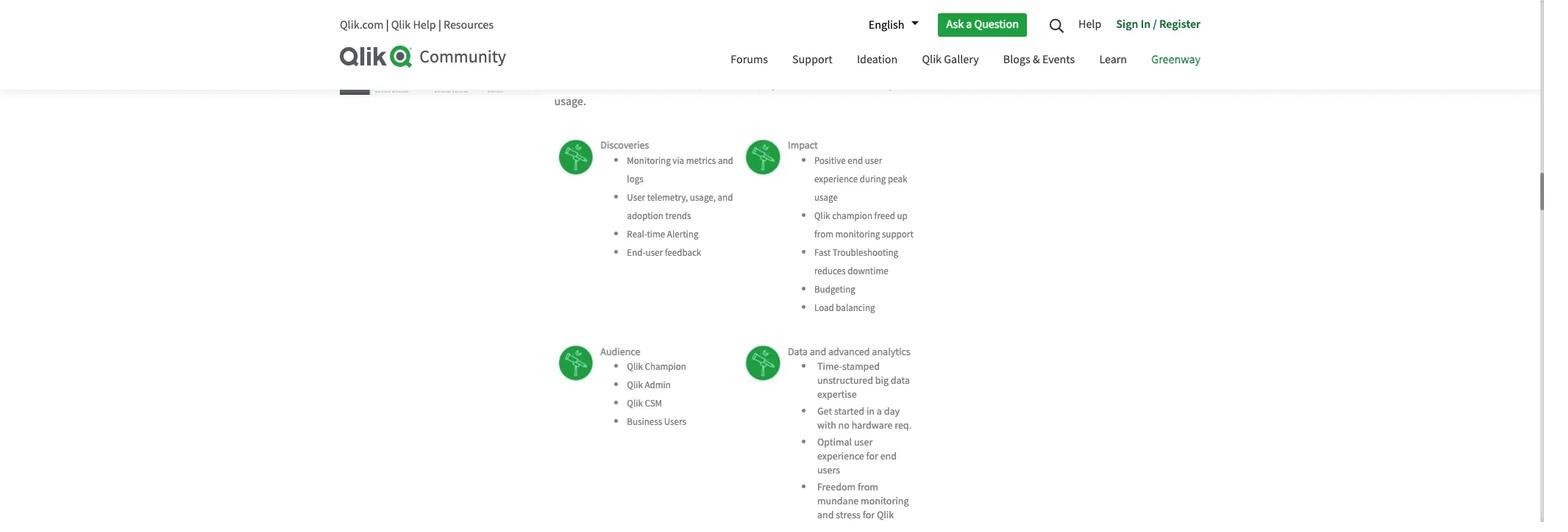 Task type: locate. For each thing, give the bounding box(es) containing it.
anomalous
[[846, 59, 901, 74]]

champion
[[645, 361, 686, 373]]

1 vertical spatial end
[[848, 155, 863, 167]]

monitoring right mundane
[[861, 495, 909, 508]]

a right ask
[[966, 17, 972, 32]]

with up stays
[[742, 59, 764, 74]]

events
[[1043, 52, 1075, 67]]

qlik down usage
[[814, 210, 830, 222]]

a
[[966, 17, 972, 32], [877, 405, 882, 418]]

a left day
[[877, 405, 882, 418]]

2 | from the left
[[438, 18, 441, 32]]

2 vertical spatial experience
[[817, 450, 864, 463]]

2 horizontal spatial end
[[880, 450, 897, 463]]

from right "freedom"
[[858, 481, 878, 494]]

user down sense
[[664, 77, 685, 91]]

0 vertical spatial that
[[835, 41, 855, 56]]

user down time
[[646, 247, 663, 259]]

performance
[[672, 41, 736, 56]]

0 vertical spatial in
[[896, 41, 905, 56]]

monitoring
[[835, 228, 880, 241], [861, 495, 909, 508]]

experience inside wowizer telemetry and performance monitoring ensures that you are in control of the qlik sense environment with timely alerts for anomalous behaviour so that end user experience stays good even at times of high usage.
[[688, 77, 741, 91]]

user up during
[[865, 155, 882, 167]]

usage.
[[554, 94, 586, 109]]

greenway link
[[1141, 39, 1212, 82]]

0 horizontal spatial that
[[620, 77, 641, 91]]

for down hardware
[[866, 450, 878, 463]]

0 horizontal spatial with
[[742, 59, 764, 74]]

discoveries monitoring via metrics and logs user telemetry, usage, and adoption trends real-time alerting end-user feedback
[[601, 139, 733, 259]]

fast
[[814, 247, 831, 259]]

0 horizontal spatial from
[[814, 228, 834, 241]]

2 vertical spatial end
[[880, 450, 897, 463]]

1 horizontal spatial from
[[858, 481, 878, 494]]

with down 'get'
[[817, 419, 836, 432]]

freed
[[875, 210, 895, 222]]

0 vertical spatial a
[[966, 17, 972, 32]]

experience down positive
[[814, 173, 858, 185]]

up
[[897, 210, 908, 222]]

user inside discoveries monitoring via metrics and logs user telemetry, usage, and adoption trends real-time alerting end-user feedback
[[646, 247, 663, 259]]

qlik.com | qlik help | resources
[[340, 18, 494, 32]]

qlik.com
[[340, 18, 384, 32]]

| right qlik help link
[[438, 18, 441, 32]]

1 vertical spatial that
[[620, 77, 641, 91]]

req.
[[895, 419, 912, 432]]

times
[[836, 77, 864, 91]]

0 vertical spatial with
[[742, 59, 764, 74]]

at
[[824, 77, 834, 91]]

menu bar
[[720, 39, 1212, 82]]

resources link
[[444, 18, 494, 32]]

resources
[[444, 18, 494, 32]]

wowizer
[[554, 41, 597, 56]]

end right positive
[[848, 155, 863, 167]]

1 horizontal spatial of
[[866, 77, 876, 91]]

1 horizontal spatial monitoring
[[738, 41, 792, 56]]

with
[[742, 59, 764, 74], [817, 419, 836, 432]]

ideation button
[[846, 39, 909, 82]]

end down req.
[[880, 450, 897, 463]]

user inside impact positive end user experience during peak usage qlik champion freed up from monitoring support fast troubleshooting reduces downtime budgeting load balancing
[[865, 155, 882, 167]]

experience inside impact positive end user experience during peak usage qlik champion freed up from monitoring support fast troubleshooting reduces downtime budgeting load balancing
[[814, 173, 858, 185]]

csm
[[645, 398, 662, 410]]

in up hardware
[[867, 405, 875, 418]]

for
[[830, 59, 843, 74], [866, 450, 878, 463], [863, 509, 875, 522]]

help left resources at the left top
[[413, 18, 436, 32]]

qlik inside wowizer telemetry and performance monitoring ensures that you are in control of the qlik sense environment with timely alerts for anomalous behaviour so that end user experience stays good even at times of high usage.
[[623, 59, 642, 74]]

alerting
[[667, 228, 699, 241]]

0 horizontal spatial |
[[386, 18, 389, 32]]

and up time- on the bottom right of the page
[[810, 345, 826, 358]]

positive
[[814, 155, 846, 167]]

sense
[[645, 59, 674, 74]]

you
[[857, 41, 876, 56]]

and right usage,
[[718, 191, 733, 204]]

community link
[[340, 46, 705, 68]]

help left sign
[[1079, 17, 1102, 31]]

0 vertical spatial experience
[[688, 77, 741, 91]]

0 vertical spatial monitoring
[[738, 41, 792, 56]]

end inside wowizer telemetry and performance monitoring ensures that you are in control of the qlik sense environment with timely alerts for anomalous behaviour so that end user experience stays good even at times of high usage.
[[643, 77, 662, 91]]

2 vertical spatial for
[[863, 509, 875, 522]]

that left "you"
[[835, 41, 855, 56]]

and inside wowizer telemetry and performance monitoring ensures that you are in control of the qlik sense environment with timely alerts for anomalous behaviour so that end user experience stays good even at times of high usage.
[[651, 41, 670, 56]]

1 horizontal spatial that
[[835, 41, 855, 56]]

monitoring up logs
[[627, 155, 671, 167]]

mundane
[[817, 495, 859, 508]]

1 vertical spatial from
[[858, 481, 878, 494]]

freedom
[[817, 481, 856, 494]]

the
[[604, 59, 620, 74]]

stamped
[[842, 360, 880, 373]]

end down sense
[[643, 77, 662, 91]]

|
[[386, 18, 389, 32], [438, 18, 441, 32]]

0 vertical spatial end
[[643, 77, 662, 91]]

impact positive end user experience during peak usage qlik champion freed up from monitoring support fast troubleshooting reduces downtime budgeting load balancing
[[788, 139, 914, 314]]

monitoring
[[738, 41, 792, 56], [627, 155, 671, 167]]

from
[[814, 228, 834, 241], [858, 481, 878, 494]]

1 horizontal spatial |
[[438, 18, 441, 32]]

0 horizontal spatial monitoring
[[627, 155, 671, 167]]

are
[[878, 41, 894, 56]]

monitoring down "champion"
[[835, 228, 880, 241]]

a inside data and advanced analytics time-stamped unstructured big data expertise get started in a day with no hardware req. optimal user experience for end users freedom from mundane monitoring and stress for ql
[[877, 405, 882, 418]]

from inside impact positive end user experience during peak usage qlik champion freed up from monitoring support fast troubleshooting reduces downtime budgeting load balancing
[[814, 228, 834, 241]]

environment
[[676, 59, 740, 74]]

behaviour
[[554, 77, 604, 91]]

0 vertical spatial for
[[830, 59, 843, 74]]

experience inside data and advanced analytics time-stamped unstructured big data expertise get started in a day with no hardware req. optimal user experience for end users freedom from mundane monitoring and stress for ql
[[817, 450, 864, 463]]

real-
[[627, 228, 647, 241]]

1 vertical spatial with
[[817, 419, 836, 432]]

audience qlik champion qlik admin qlik csm business users
[[601, 345, 686, 428]]

gallery
[[944, 52, 979, 67]]

qlik down telemetry
[[623, 59, 642, 74]]

1 horizontal spatial in
[[896, 41, 905, 56]]

0 horizontal spatial a
[[877, 405, 882, 418]]

qlik community link
[[1020, 51, 1099, 66]]

of down 'anomalous'
[[866, 77, 876, 91]]

qlik left 'gallery'
[[922, 52, 942, 67]]

qlik down audience on the left of the page
[[627, 361, 643, 373]]

data and advanced analytics time-stamped unstructured big data expertise get started in a day with no hardware req. optimal user experience for end users freedom from mundane monitoring and stress for ql
[[788, 345, 914, 522]]

admin
[[645, 379, 671, 392]]

experience down environment
[[688, 77, 741, 91]]

qlik
[[391, 18, 411, 32], [1020, 51, 1039, 66], [922, 52, 942, 67], [623, 59, 642, 74], [814, 210, 830, 222], [627, 361, 643, 373], [627, 379, 643, 392], [627, 398, 643, 410]]

for up at
[[830, 59, 843, 74]]

data
[[788, 345, 808, 358]]

1 vertical spatial monitoring
[[861, 495, 909, 508]]

0 vertical spatial monitoring
[[835, 228, 880, 241]]

that
[[835, 41, 855, 56], [620, 77, 641, 91]]

for right "stress"
[[863, 509, 875, 522]]

in inside data and advanced analytics time-stamped unstructured big data expertise get started in a day with no hardware req. optimal user experience for end users freedom from mundane monitoring and stress for ql
[[867, 405, 875, 418]]

user inside wowizer telemetry and performance monitoring ensures that you are in control of the qlik sense environment with timely alerts for anomalous behaviour so that end user experience stays good even at times of high usage.
[[664, 77, 685, 91]]

end-
[[627, 247, 646, 259]]

from inside data and advanced analytics time-stamped unstructured big data expertise get started in a day with no hardware req. optimal user experience for end users freedom from mundane monitoring and stress for ql
[[858, 481, 878, 494]]

ask a question
[[946, 17, 1019, 32]]

of
[[592, 59, 602, 74], [866, 77, 876, 91]]

advanced
[[828, 345, 870, 358]]

monitoring up timely
[[738, 41, 792, 56]]

register
[[1160, 16, 1201, 31]]

monitoring inside impact positive end user experience during peak usage qlik champion freed up from monitoring support fast troubleshooting reduces downtime budgeting load balancing
[[835, 228, 880, 241]]

impact
[[788, 139, 818, 152]]

1 vertical spatial monitoring
[[627, 155, 671, 167]]

ensures
[[794, 41, 832, 56]]

1 vertical spatial a
[[877, 405, 882, 418]]

with inside data and advanced analytics time-stamped unstructured big data expertise get started in a day with no hardware req. optimal user experience for end users freedom from mundane monitoring and stress for ql
[[817, 419, 836, 432]]

1 horizontal spatial with
[[817, 419, 836, 432]]

and up sense
[[651, 41, 670, 56]]

1 vertical spatial in
[[867, 405, 875, 418]]

qlik help link
[[391, 18, 436, 32]]

of left the
[[592, 59, 602, 74]]

user inside data and advanced analytics time-stamped unstructured big data expertise get started in a day with no hardware req. optimal user experience for end users freedom from mundane monitoring and stress for ql
[[854, 436, 873, 449]]

get
[[817, 405, 832, 418]]

analytics
[[872, 345, 911, 358]]

from up the fast
[[814, 228, 834, 241]]

community for community
[[420, 46, 506, 68]]

experience down optimal
[[817, 450, 864, 463]]

qlik.com link
[[340, 18, 384, 32]]

1 vertical spatial experience
[[814, 173, 858, 185]]

and
[[651, 41, 670, 56], [718, 155, 733, 167], [718, 191, 733, 204], [810, 345, 826, 358], [817, 509, 834, 522]]

1 horizontal spatial a
[[966, 17, 972, 32]]

that right so
[[620, 77, 641, 91]]

user down hardware
[[854, 436, 873, 449]]

| right qlik.com
[[386, 18, 389, 32]]

0 horizontal spatial end
[[643, 77, 662, 91]]

sign in / register link
[[1109, 11, 1201, 39]]

0 horizontal spatial in
[[867, 405, 875, 418]]

0 vertical spatial from
[[814, 228, 834, 241]]

in right are
[[896, 41, 905, 56]]

1 horizontal spatial end
[[848, 155, 863, 167]]

0 vertical spatial of
[[592, 59, 602, 74]]

help
[[1079, 17, 1102, 31], [413, 18, 436, 32]]



Task type: describe. For each thing, give the bounding box(es) containing it.
forums
[[731, 52, 768, 67]]

load
[[814, 302, 834, 314]]

community for community browser
[[988, 14, 1070, 35]]

troubleshooting
[[833, 247, 898, 259]]

question
[[975, 17, 1019, 32]]

downtime
[[848, 265, 889, 277]]

budgeting
[[814, 283, 856, 296]]

data
[[891, 374, 910, 387]]

help link
[[1079, 11, 1109, 39]]

control
[[554, 59, 590, 74]]

community browser
[[988, 14, 1131, 35]]

user
[[627, 191, 645, 204]]

timely
[[766, 59, 797, 74]]

qlik left events
[[1020, 51, 1039, 66]]

trends
[[665, 210, 691, 222]]

so
[[607, 77, 618, 91]]

via
[[673, 155, 684, 167]]

1 horizontal spatial help
[[1079, 17, 1102, 31]]

during
[[860, 173, 886, 185]]

ask a question link
[[938, 13, 1027, 37]]

logs
[[627, 173, 644, 185]]

qlik left admin
[[627, 379, 643, 392]]

sign in / register
[[1116, 16, 1201, 31]]

hardware
[[852, 419, 893, 432]]

qlik left csm
[[627, 398, 643, 410]]

day
[[884, 405, 900, 418]]

ask
[[946, 17, 964, 32]]

end inside impact positive end user experience during peak usage qlik champion freed up from monitoring support fast troubleshooting reduces downtime budgeting load balancing
[[848, 155, 863, 167]]

and right metrics
[[718, 155, 733, 167]]

audience
[[601, 345, 640, 358]]

time-
[[817, 360, 842, 373]]

1 | from the left
[[386, 18, 389, 32]]

users
[[664, 416, 686, 428]]

balancing
[[836, 302, 875, 314]]

english button
[[861, 13, 919, 38]]

greenway
[[1152, 52, 1201, 67]]

ideation
[[857, 52, 898, 67]]

monitoring inside wowizer telemetry and performance monitoring ensures that you are in control of the qlik sense environment with timely alerts for anomalous behaviour so that end user experience stays good even at times of high usage.
[[738, 41, 792, 56]]

blogs & events
[[1003, 52, 1075, 67]]

no
[[838, 419, 850, 432]]

0 horizontal spatial help
[[413, 18, 436, 32]]

learn button
[[1089, 39, 1138, 82]]

users
[[817, 464, 840, 477]]

wowizer telemetry and performance monitoring ensures that you are in control of the qlik sense environment with timely alerts for anomalous behaviour so that end user experience stays good even at times of high usage.
[[554, 41, 905, 109]]

time
[[647, 228, 665, 241]]

qlik image
[[340, 46, 414, 68]]

in inside wowizer telemetry and performance monitoring ensures that you are in control of the qlik sense environment with timely alerts for anomalous behaviour so that end user experience stays good even at times of high usage.
[[896, 41, 905, 56]]

1 vertical spatial for
[[866, 450, 878, 463]]

high
[[878, 77, 900, 91]]

1 vertical spatial of
[[866, 77, 876, 91]]

qlik right qlik.com link
[[391, 18, 411, 32]]

in
[[1141, 16, 1151, 31]]

telemetry
[[599, 41, 649, 56]]

qlik inside impact positive end user experience during peak usage qlik champion freed up from monitoring support fast troubleshooting reduces downtime budgeting load balancing
[[814, 210, 830, 222]]

stress
[[836, 509, 861, 522]]

and down mundane
[[817, 509, 834, 522]]

monitoring inside data and advanced analytics time-stamped unstructured big data expertise get started in a day with no hardware req. optimal user experience for end users freedom from mundane monitoring and stress for ql
[[861, 495, 909, 508]]

alerts
[[800, 59, 827, 74]]

qlik inside menu bar
[[922, 52, 942, 67]]

/
[[1153, 16, 1157, 31]]

feedback
[[665, 247, 701, 259]]

end inside data and advanced analytics time-stamped unstructured big data expertise get started in a day with no hardware req. optimal user experience for end users freedom from mundane monitoring and stress for ql
[[880, 450, 897, 463]]

blogs
[[1003, 52, 1031, 67]]

business
[[627, 416, 662, 428]]

discoveries
[[601, 139, 649, 152]]

metrics
[[686, 155, 716, 167]]

menu bar containing forums
[[720, 39, 1212, 82]]

adoption
[[627, 210, 664, 222]]

support
[[792, 52, 833, 67]]

for inside wowizer telemetry and performance monitoring ensures that you are in control of the qlik sense environment with timely alerts for anomalous behaviour so that end user experience stays good even at times of high usage.
[[830, 59, 843, 74]]

peak
[[888, 173, 908, 185]]

telemetry,
[[647, 191, 688, 204]]

big
[[875, 374, 889, 387]]

&
[[1033, 52, 1040, 67]]

unstructured
[[817, 374, 873, 387]]

good
[[771, 77, 796, 91]]

monitoring inside discoveries monitoring via metrics and logs user telemetry, usage, and adoption trends real-time alerting end-user feedback
[[627, 155, 671, 167]]

qlik gallery link
[[911, 39, 990, 82]]

blogs & events button
[[992, 39, 1086, 82]]

reduces
[[814, 265, 846, 277]]

qlik gallery
[[922, 52, 979, 67]]

stays
[[744, 77, 768, 91]]

qlik community
[[1020, 51, 1099, 66]]

support button
[[781, 39, 844, 82]]

sign
[[1116, 16, 1139, 31]]

english
[[869, 18, 905, 32]]

0 horizontal spatial of
[[592, 59, 602, 74]]

community browser heading
[[988, 14, 1131, 35]]

with inside wowizer telemetry and performance monitoring ensures that you are in control of the qlik sense environment with timely alerts for anomalous behaviour so that end user experience stays good even at times of high usage.
[[742, 59, 764, 74]]

usage,
[[690, 191, 716, 204]]

usage
[[814, 191, 838, 204]]

forums button
[[720, 39, 779, 82]]

started
[[834, 405, 865, 418]]



Task type: vqa. For each thing, say whether or not it's contained in the screenshot.
Us,
no



